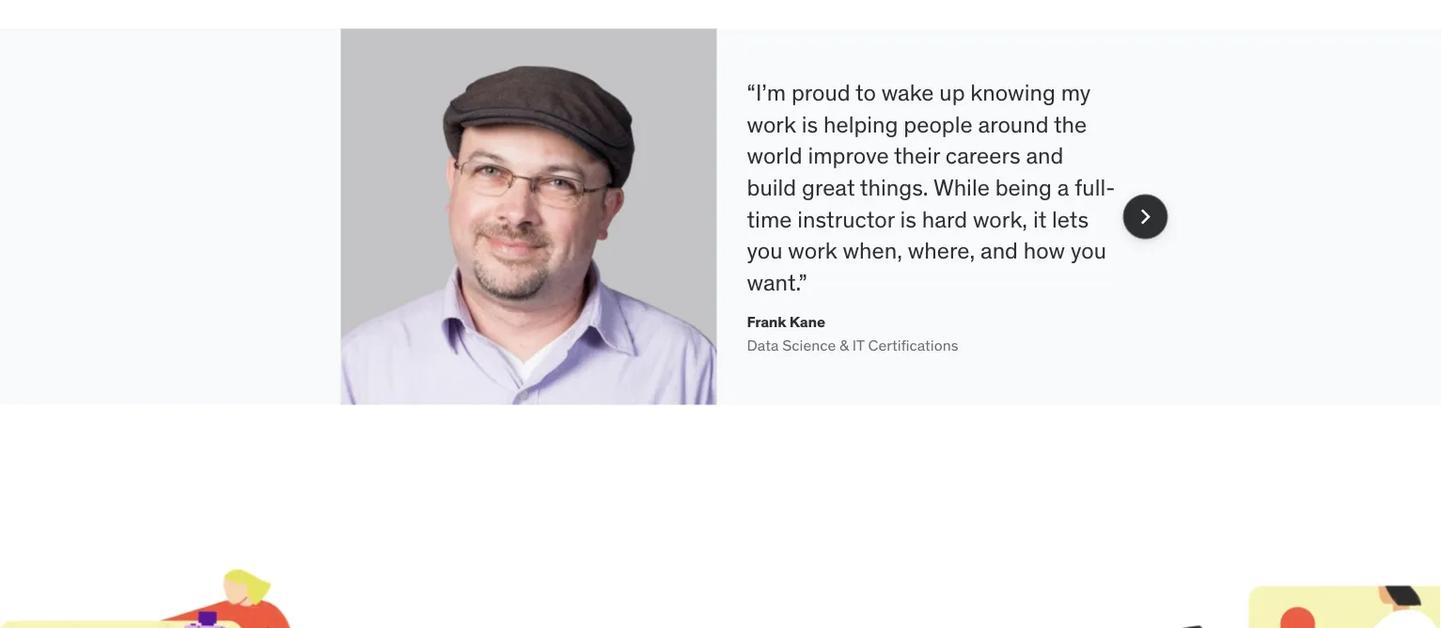 Task type: describe. For each thing, give the bounding box(es) containing it.
great
[[802, 173, 855, 201]]

1 vertical spatial work
[[788, 236, 837, 265]]

wake
[[882, 79, 934, 107]]

proud
[[791, 79, 851, 107]]

around
[[978, 110, 1049, 138]]

it
[[1033, 205, 1047, 233]]

hard
[[922, 205, 968, 233]]

frank kane data science & it certifications
[[747, 312, 958, 355]]

it
[[853, 336, 865, 355]]

when,
[[843, 236, 902, 265]]

0 horizontal spatial and
[[981, 236, 1018, 265]]

instructor
[[797, 205, 895, 233]]

build
[[747, 173, 796, 201]]

carousel element
[[296, 29, 1168, 405]]

the
[[1054, 110, 1087, 138]]

next image
[[1131, 202, 1161, 232]]

their
[[894, 142, 940, 170]]

knowing
[[971, 79, 1056, 107]]

to
[[856, 79, 876, 107]]

full-
[[1075, 173, 1115, 201]]

up
[[939, 79, 965, 107]]

2 you from the left
[[1071, 236, 1106, 265]]

"i'm
[[747, 79, 786, 107]]

work,
[[973, 205, 1028, 233]]

1 you from the left
[[747, 236, 783, 265]]

want."
[[747, 268, 807, 296]]

frank
[[747, 312, 786, 332]]

while
[[933, 173, 990, 201]]

"i'm proud to wake up knowing my work is helping people around the world improve their careers and build great things. while being a full- time instructor is hard work, it lets you work when, where, and how you want."
[[747, 79, 1115, 296]]

helping
[[824, 110, 898, 138]]

science
[[782, 336, 836, 355]]

kane
[[789, 312, 825, 332]]

my
[[1061, 79, 1091, 107]]



Task type: vqa. For each thing, say whether or not it's contained in the screenshot.
bottom and
yes



Task type: locate. For each thing, give the bounding box(es) containing it.
and up a
[[1026, 142, 1064, 170]]

people
[[904, 110, 973, 138]]

is down things.
[[900, 205, 917, 233]]

1 horizontal spatial and
[[1026, 142, 1064, 170]]

how
[[1024, 236, 1065, 265]]

where,
[[908, 236, 975, 265]]

0 vertical spatial work
[[747, 110, 796, 138]]

data
[[747, 336, 779, 355]]

being
[[995, 173, 1052, 201]]

work
[[747, 110, 796, 138], [788, 236, 837, 265]]

0 horizontal spatial is
[[802, 110, 818, 138]]

1 horizontal spatial is
[[900, 205, 917, 233]]

1 vertical spatial and
[[981, 236, 1018, 265]]

you down time in the top right of the page
[[747, 236, 783, 265]]

lets
[[1052, 205, 1089, 233]]

1 vertical spatial is
[[900, 205, 917, 233]]

work up world in the top of the page
[[747, 110, 796, 138]]

work down instructor
[[788, 236, 837, 265]]

0 vertical spatial is
[[802, 110, 818, 138]]

improve
[[808, 142, 889, 170]]

and down work,
[[981, 236, 1018, 265]]

is
[[802, 110, 818, 138], [900, 205, 917, 233]]

is down the proud
[[802, 110, 818, 138]]

things.
[[860, 173, 928, 201]]

a
[[1057, 173, 1069, 201]]

world
[[747, 142, 803, 170]]

time
[[747, 205, 792, 233]]

you
[[747, 236, 783, 265], [1071, 236, 1106, 265]]

&
[[840, 336, 849, 355]]

1 horizontal spatial you
[[1071, 236, 1106, 265]]

careers
[[946, 142, 1021, 170]]

and
[[1026, 142, 1064, 170], [981, 236, 1018, 265]]

certifications
[[868, 336, 958, 355]]

0 vertical spatial and
[[1026, 142, 1064, 170]]

0 horizontal spatial you
[[747, 236, 783, 265]]

you down lets
[[1071, 236, 1106, 265]]



